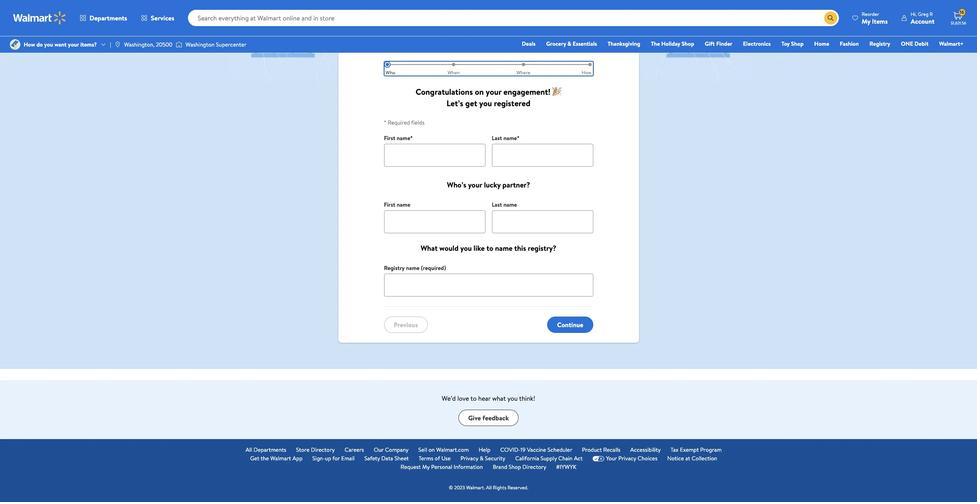 Task type: vqa. For each thing, say whether or not it's contained in the screenshot.
$15.00 within the $15.00 ($50 VALUE) Old Spice Fiji Men's Holiday Gift Pack with 2in1 Shampoo and Conditioner, Body Wash,  and Aluminum Free Spray
no



Task type: describe. For each thing, give the bounding box(es) containing it.
2 vertical spatial your
[[468, 180, 482, 190]]

accessibility
[[630, 446, 661, 454]]

hear
[[478, 394, 491, 403]]

electronics
[[743, 40, 771, 48]]

0 horizontal spatial to
[[471, 394, 477, 403]]

registered
[[494, 98, 531, 109]]

16
[[960, 9, 965, 16]]

partner?
[[503, 180, 530, 190]]

get
[[250, 455, 260, 463]]

brand shop directory
[[493, 463, 547, 471]]

tax exempt program link
[[671, 446, 722, 455]]

sell on walmart.com
[[419, 446, 469, 454]]

departments inside departments dropdown button
[[90, 13, 127, 22]]

love
[[458, 394, 469, 403]]

the
[[261, 455, 269, 463]]

1 vertical spatial all
[[486, 484, 492, 491]]

Walmart Site-Wide search field
[[188, 10, 839, 26]]

walmart+ link
[[936, 39, 968, 48]]

previous button
[[384, 317, 428, 333]]

registry?
[[528, 243, 557, 253]]

first name*
[[384, 134, 413, 142]]

supercenter
[[216, 40, 247, 49]]

shop for toy shop
[[791, 40, 804, 48]]

get
[[465, 98, 477, 109]]

for
[[333, 455, 340, 463]]

supply
[[541, 455, 557, 463]]

0 vertical spatial to
[[487, 243, 494, 253]]

walmart+
[[940, 40, 964, 48]]

sign-up for email
[[312, 455, 355, 463]]

© 2023 walmart. all rights reserved.
[[449, 484, 528, 491]]

covid-19 vaccine scheduler link
[[500, 446, 572, 455]]

chain
[[559, 455, 573, 463]]

terms of use
[[419, 455, 451, 463]]

r
[[930, 10, 933, 17]]

want
[[54, 40, 67, 49]]

safety
[[365, 455, 380, 463]]

services button
[[134, 8, 181, 28]]

toy shop link
[[778, 39, 808, 48]]

information
[[454, 463, 483, 471]]

request
[[401, 463, 421, 471]]

one debit link
[[898, 39, 933, 48]]

name for last name
[[504, 201, 517, 209]]

gift finder
[[705, 40, 733, 48]]

debit
[[915, 40, 929, 48]]

vaccine
[[527, 446, 546, 454]]

washington, 20500
[[124, 40, 173, 49]]

you inside congratulations on your engagement! 🎉 let's get you registered
[[479, 98, 492, 109]]

#iywyk link
[[556, 463, 577, 472]]

items?
[[80, 40, 97, 49]]

thanksgiving
[[608, 40, 641, 48]]

first name
[[384, 201, 410, 209]]

last name
[[492, 201, 517, 209]]

walmart.com
[[436, 446, 469, 454]]

& for grocery
[[568, 40, 572, 48]]

2 privacy from the left
[[619, 455, 636, 463]]

privacy & security link
[[461, 455, 506, 463]]

store directory link
[[296, 446, 335, 455]]

we'd
[[442, 394, 456, 403]]

celebrate image
[[553, 86, 562, 97]]

deals link
[[518, 39, 539, 48]]

sell
[[419, 446, 427, 454]]

safety data sheet link
[[365, 455, 409, 463]]

departments inside all departments link
[[254, 446, 286, 454]]

walmart image
[[13, 11, 66, 25]]

registry name (required)
[[384, 264, 446, 272]]

holiday
[[662, 40, 681, 48]]

$1,621.56
[[951, 20, 967, 26]]

how for how
[[582, 69, 592, 76]]

congratulations on your engagement! 🎉 let's get you registered
[[416, 86, 562, 109]]

grocery
[[546, 40, 566, 48]]

my inside notice at collection request my personal information
[[422, 463, 430, 471]]

california supply chain act link
[[515, 455, 583, 463]]

program
[[701, 446, 722, 454]]

washington
[[186, 40, 215, 49]]

what
[[492, 394, 506, 403]]

product recalls link
[[582, 446, 621, 455]]

data
[[382, 455, 393, 463]]

Last name text field
[[492, 211, 593, 233]]

would
[[440, 243, 459, 253]]

your privacy choices link
[[593, 455, 658, 463]]

Search search field
[[188, 10, 839, 26]]

our company link
[[374, 446, 409, 455]]

toy
[[782, 40, 790, 48]]

you left like
[[460, 243, 472, 253]]

we'd love to hear what you think!
[[442, 394, 536, 403]]

accessibility link
[[630, 446, 661, 455]]

on for walmart.com
[[429, 446, 435, 454]]

walmart
[[270, 455, 291, 463]]

engagement!
[[504, 86, 551, 97]]

what would you like to name this registry?
[[421, 243, 557, 253]]

store directory
[[296, 446, 335, 454]]

 image for washington supercenter
[[176, 40, 182, 49]]

& for privacy
[[480, 455, 484, 463]]

services
[[151, 13, 174, 22]]

name* for last name*
[[504, 134, 520, 142]]

name for first name
[[397, 201, 410, 209]]

* required fields
[[384, 119, 425, 127]]

registry link
[[866, 39, 894, 48]]

last for last name
[[492, 201, 502, 209]]

help link
[[479, 446, 491, 455]]

account
[[911, 17, 935, 26]]

california supply chain act
[[515, 455, 583, 463]]

product
[[582, 446, 602, 454]]

when
[[448, 69, 460, 76]]

 image for washington, 20500
[[114, 41, 121, 48]]

registry for registry
[[870, 40, 891, 48]]

0 vertical spatial directory
[[311, 446, 335, 454]]

name for registry name (required)
[[406, 264, 420, 272]]



Task type: locate. For each thing, give the bounding box(es) containing it.
items
[[872, 17, 888, 26]]

1 horizontal spatial &
[[568, 40, 572, 48]]

1 privacy from the left
[[461, 455, 479, 463]]

privacy right your
[[619, 455, 636, 463]]

sheet
[[395, 455, 409, 463]]

 image right 20500
[[176, 40, 182, 49]]

thanksgiving link
[[604, 39, 644, 48]]

how left do
[[24, 40, 35, 49]]

company
[[385, 446, 409, 454]]

name
[[397, 201, 410, 209], [504, 201, 517, 209], [495, 243, 513, 253], [406, 264, 420, 272]]

my inside reorder my items
[[862, 17, 871, 26]]

california
[[515, 455, 539, 463]]

19
[[521, 446, 526, 454]]

1 vertical spatial directory
[[523, 463, 547, 471]]

1 vertical spatial first
[[384, 201, 396, 209]]

washington supercenter
[[186, 40, 247, 49]]

1 horizontal spatial name*
[[504, 134, 520, 142]]

who
[[386, 69, 395, 76]]

privacy up information
[[461, 455, 479, 463]]

on right sell
[[429, 446, 435, 454]]

 image
[[176, 40, 182, 49], [114, 41, 121, 48]]

you right get
[[479, 98, 492, 109]]

on inside congratulations on your engagement! 🎉 let's get you registered
[[475, 86, 484, 97]]

you right what
[[508, 394, 518, 403]]

gift
[[705, 40, 715, 48]]

covid-
[[500, 446, 521, 454]]

1 horizontal spatial privacy
[[619, 455, 636, 463]]

my
[[862, 17, 871, 26], [422, 463, 430, 471]]

0 vertical spatial my
[[862, 17, 871, 26]]

careers link
[[345, 446, 364, 455]]

the
[[651, 40, 660, 48]]

security
[[485, 455, 506, 463]]

1 horizontal spatial your
[[468, 180, 482, 190]]

tax
[[671, 446, 679, 454]]

1 vertical spatial to
[[471, 394, 477, 403]]

all departments
[[246, 446, 286, 454]]

home
[[815, 40, 830, 48]]

2 first from the top
[[384, 201, 396, 209]]

& right grocery
[[568, 40, 572, 48]]

notice at collection link
[[667, 455, 717, 463]]

terms of use link
[[419, 455, 451, 463]]

1 vertical spatial on
[[429, 446, 435, 454]]

0 horizontal spatial privacy
[[461, 455, 479, 463]]

1 vertical spatial departments
[[254, 446, 286, 454]]

0 horizontal spatial on
[[429, 446, 435, 454]]

continue
[[557, 320, 584, 329]]

fashion link
[[837, 39, 863, 48]]

registry for registry name (required)
[[384, 264, 405, 272]]

app
[[293, 455, 303, 463]]

1 name* from the left
[[397, 134, 413, 142]]

what
[[421, 243, 438, 253]]

First name text field
[[384, 211, 485, 233]]

covid-19 vaccine scheduler
[[500, 446, 572, 454]]

my left items
[[862, 17, 871, 26]]

1 horizontal spatial on
[[475, 86, 484, 97]]

how down essentials
[[582, 69, 592, 76]]

who's your lucky partner?
[[447, 180, 530, 190]]

shop right 'toy' at the top right of the page
[[791, 40, 804, 48]]

privacy & security
[[461, 455, 506, 463]]

20500
[[156, 40, 173, 49]]

0 vertical spatial first
[[384, 134, 396, 142]]

1 horizontal spatial shop
[[682, 40, 694, 48]]

0 horizontal spatial directory
[[311, 446, 335, 454]]

greg
[[918, 10, 929, 17]]

0 vertical spatial your
[[68, 40, 79, 49]]

0 horizontal spatial departments
[[90, 13, 127, 22]]

our
[[374, 446, 384, 454]]

to right love
[[471, 394, 477, 403]]

how for how do you want your items?
[[24, 40, 35, 49]]

shop for brand shop directory
[[509, 463, 521, 471]]

on up get
[[475, 86, 484, 97]]

0 horizontal spatial  image
[[114, 41, 121, 48]]

& down help
[[480, 455, 484, 463]]

0 horizontal spatial my
[[422, 463, 430, 471]]

all up get
[[246, 446, 252, 454]]

last down the lucky
[[492, 201, 502, 209]]

directory
[[311, 446, 335, 454], [523, 463, 547, 471]]

use
[[442, 455, 451, 463]]

hi, greg r account
[[911, 10, 935, 26]]

1 last from the top
[[492, 134, 502, 142]]

help
[[479, 446, 491, 454]]

name* down registered
[[504, 134, 520, 142]]

act
[[574, 455, 583, 463]]

0 vertical spatial departments
[[90, 13, 127, 22]]

& inside privacy & security 'link'
[[480, 455, 484, 463]]

who's
[[447, 180, 466, 190]]

privacy choices icon image
[[593, 456, 605, 462]]

hi,
[[911, 10, 917, 17]]

1 horizontal spatial to
[[487, 243, 494, 253]]

grocery & essentials link
[[543, 39, 601, 48]]

registry
[[870, 40, 891, 48], [384, 264, 405, 272]]

store
[[296, 446, 310, 454]]

reserved.
[[508, 484, 528, 491]]

who list item
[[384, 61, 419, 76]]

1 vertical spatial your
[[486, 86, 502, 97]]

registry inside registry 'link'
[[870, 40, 891, 48]]

1 horizontal spatial registry
[[870, 40, 891, 48]]

first for first name*
[[384, 134, 396, 142]]

all left rights
[[486, 484, 492, 491]]

 image right the |
[[114, 41, 121, 48]]

your
[[606, 455, 617, 463]]

collection
[[692, 455, 717, 463]]

on for your
[[475, 86, 484, 97]]

your inside congratulations on your engagement! 🎉 let's get you registered
[[486, 86, 502, 97]]

First name* text field
[[384, 144, 485, 167]]

1 vertical spatial how
[[582, 69, 592, 76]]

directory up 'sign-'
[[311, 446, 335, 454]]

1 vertical spatial my
[[422, 463, 430, 471]]

at
[[686, 455, 691, 463]]

your privacy choices
[[606, 455, 658, 463]]

0 horizontal spatial &
[[480, 455, 484, 463]]

2 horizontal spatial shop
[[791, 40, 804, 48]]

1 horizontal spatial all
[[486, 484, 492, 491]]

0 vertical spatial &
[[568, 40, 572, 48]]

shop
[[682, 40, 694, 48], [791, 40, 804, 48], [509, 463, 521, 471]]

your
[[68, 40, 79, 49], [486, 86, 502, 97], [468, 180, 482, 190]]

email
[[341, 455, 355, 463]]

fashion
[[840, 40, 859, 48]]

2 last from the top
[[492, 201, 502, 209]]

home link
[[811, 39, 833, 48]]

1 vertical spatial registry
[[384, 264, 405, 272]]

1 first from the top
[[384, 134, 396, 142]]

walmart.
[[466, 484, 485, 491]]

like
[[474, 243, 485, 253]]

give
[[468, 414, 481, 423]]

registry down items
[[870, 40, 891, 48]]

how do you want your items?
[[24, 40, 97, 49]]

name* for first name*
[[397, 134, 413, 142]]

& inside grocery & essentials link
[[568, 40, 572, 48]]

get the walmart app link
[[250, 455, 303, 463]]

name up 'first name' text box
[[397, 201, 410, 209]]

 image
[[10, 39, 20, 50]]

first for first name
[[384, 201, 396, 209]]

shop right holiday
[[682, 40, 694, 48]]

reorder
[[862, 10, 879, 17]]

safety data sheet
[[365, 455, 409, 463]]

departments up the |
[[90, 13, 127, 22]]

your up registered
[[486, 86, 502, 97]]

rights
[[493, 484, 507, 491]]

name left (required)
[[406, 264, 420, 272]]

last name*
[[492, 134, 520, 142]]

Registry name (required) text field
[[384, 274, 593, 297]]

0 vertical spatial last
[[492, 134, 502, 142]]

up
[[325, 455, 331, 463]]

continue button
[[548, 317, 593, 333]]

0 horizontal spatial how
[[24, 40, 35, 49]]

1 horizontal spatial departments
[[254, 446, 286, 454]]

0 horizontal spatial your
[[68, 40, 79, 49]]

toy shop
[[782, 40, 804, 48]]

1 horizontal spatial my
[[862, 17, 871, 26]]

reorder my items
[[862, 10, 888, 26]]

list containing who
[[384, 61, 593, 76]]

2 name* from the left
[[504, 134, 520, 142]]

previous
[[394, 320, 418, 329]]

1 horizontal spatial  image
[[176, 40, 182, 49]]

all
[[246, 446, 252, 454], [486, 484, 492, 491]]

my down terms
[[422, 463, 430, 471]]

you right do
[[44, 40, 53, 49]]

0 vertical spatial how
[[24, 40, 35, 49]]

0 horizontal spatial registry
[[384, 264, 405, 272]]

0 vertical spatial registry
[[870, 40, 891, 48]]

choices
[[638, 455, 658, 463]]

think!
[[519, 394, 536, 403]]

0 vertical spatial on
[[475, 86, 484, 97]]

your left the lucky
[[468, 180, 482, 190]]

🎉
[[553, 86, 562, 97]]

*
[[384, 119, 386, 127]]

shop right brand
[[509, 463, 521, 471]]

exempt
[[680, 446, 699, 454]]

where list item
[[489, 61, 558, 76]]

0 vertical spatial all
[[246, 446, 252, 454]]

0 horizontal spatial all
[[246, 446, 252, 454]]

1 horizontal spatial directory
[[523, 463, 547, 471]]

Last name* text field
[[492, 144, 593, 167]]

departments up the
[[254, 446, 286, 454]]

2 horizontal spatial your
[[486, 86, 502, 97]]

congratulations
[[416, 86, 473, 97]]

list
[[384, 61, 593, 76]]

how inside how "list item"
[[582, 69, 592, 76]]

1 vertical spatial last
[[492, 201, 502, 209]]

privacy
[[461, 455, 479, 463], [619, 455, 636, 463]]

search icon image
[[828, 15, 834, 21]]

©
[[449, 484, 453, 491]]

0 horizontal spatial shop
[[509, 463, 521, 471]]

how list item
[[558, 61, 593, 76]]

of
[[435, 455, 440, 463]]

finder
[[716, 40, 733, 48]]

when list item
[[419, 61, 489, 76]]

last down registered
[[492, 134, 502, 142]]

1 horizontal spatial how
[[582, 69, 592, 76]]

name down partner?
[[504, 201, 517, 209]]

give feedback
[[468, 414, 509, 423]]

registry left (required)
[[384, 264, 405, 272]]

privacy inside 'link'
[[461, 455, 479, 463]]

last for last name*
[[492, 134, 502, 142]]

1 vertical spatial &
[[480, 455, 484, 463]]

to right like
[[487, 243, 494, 253]]

electronics link
[[740, 39, 775, 48]]

first
[[384, 134, 396, 142], [384, 201, 396, 209]]

directory down 'california'
[[523, 463, 547, 471]]

name* down * required fields
[[397, 134, 413, 142]]

name left this
[[495, 243, 513, 253]]

your right want
[[68, 40, 79, 49]]

0 horizontal spatial name*
[[397, 134, 413, 142]]

all departments link
[[246, 446, 286, 455]]



